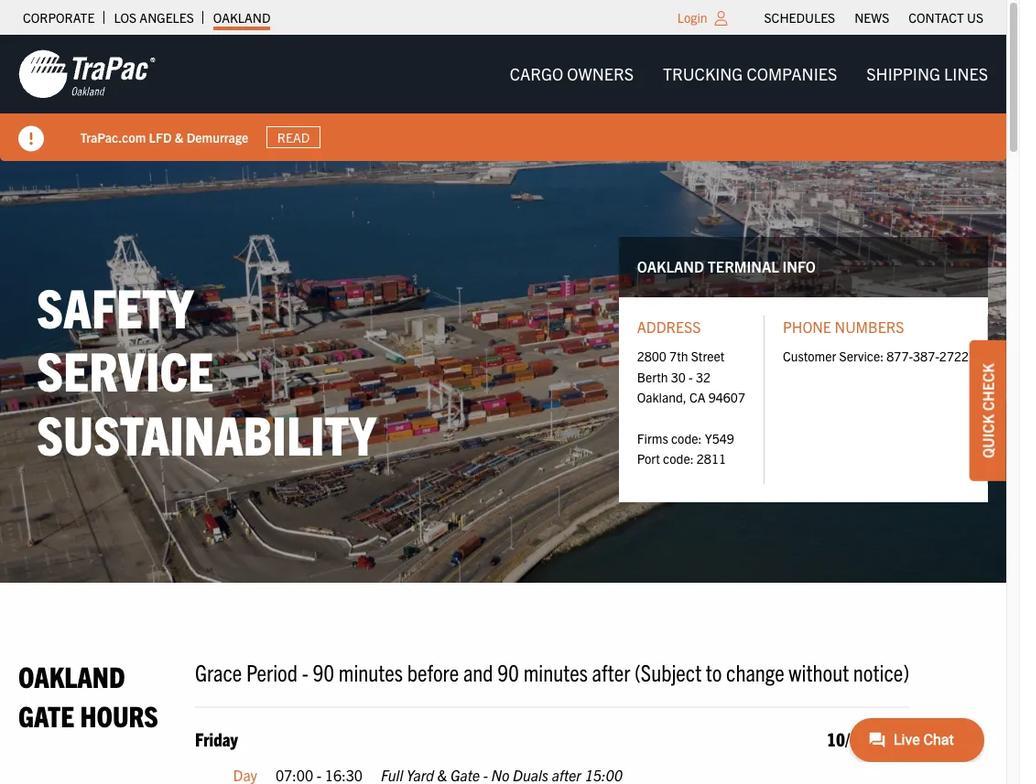 Task type: vqa. For each thing, say whether or not it's contained in the screenshot.
1st "Minutes" from the right
yes



Task type: locate. For each thing, give the bounding box(es) containing it.
quick check link
[[970, 340, 1006, 481]]

menu bar
[[755, 5, 993, 30], [495, 56, 1003, 93]]

0 horizontal spatial &
[[175, 129, 184, 145]]

0 horizontal spatial gate
[[18, 698, 74, 734]]

friday
[[195, 728, 238, 751]]

los angeles link
[[114, 5, 194, 30]]

shipping lines
[[867, 63, 988, 84]]

1 vertical spatial menu bar
[[495, 56, 1003, 93]]

1 vertical spatial code:
[[663, 451, 694, 467]]

oakland right angeles
[[213, 9, 271, 26]]

info
[[782, 257, 816, 276]]

- right period
[[302, 657, 308, 687]]

ca
[[689, 389, 706, 406]]

1 horizontal spatial oakland
[[213, 9, 271, 26]]

trapac.com
[[81, 129, 146, 145]]

&
[[175, 129, 184, 145], [437, 766, 447, 785]]

day
[[233, 766, 257, 785]]

address
[[637, 318, 701, 336]]

94607
[[709, 389, 745, 406]]

lines
[[944, 63, 988, 84]]

code: right port
[[663, 451, 694, 467]]

no
[[491, 766, 509, 785]]

grace period - 90 minutes before and 90 minutes after (subject to change without notice)
[[195, 657, 909, 687]]

& right lfd
[[175, 129, 184, 145]]

90
[[313, 657, 334, 687], [497, 657, 519, 687]]

safety service sustainability
[[37, 272, 376, 467]]

berth
[[637, 369, 668, 385]]

news
[[855, 9, 889, 26]]

minutes right and
[[523, 657, 588, 687]]

and
[[463, 657, 493, 687]]

1 horizontal spatial after
[[592, 657, 630, 687]]

oakland
[[213, 9, 271, 26], [637, 257, 704, 276], [18, 658, 125, 694]]

90 right period
[[313, 657, 334, 687]]

- left no
[[483, 766, 488, 785]]

-
[[689, 369, 693, 385], [302, 657, 308, 687], [317, 766, 322, 785], [483, 766, 488, 785]]

1 horizontal spatial minutes
[[523, 657, 588, 687]]

corporate
[[23, 9, 95, 26]]

light image
[[715, 11, 728, 26]]

1 horizontal spatial 90
[[497, 657, 519, 687]]

hours
[[80, 698, 158, 734]]

trucking companies
[[663, 63, 837, 84]]

1 horizontal spatial &
[[437, 766, 447, 785]]

0 horizontal spatial 90
[[313, 657, 334, 687]]

387-
[[913, 348, 939, 365]]

y549
[[705, 430, 734, 447]]

oakland terminal info
[[637, 257, 816, 276]]

after
[[592, 657, 630, 687], [552, 766, 581, 785]]

phone numbers
[[783, 318, 904, 336]]

terminal
[[708, 257, 779, 276]]

10/13/2023
[[827, 728, 909, 751]]

oakland for oakland gate hours
[[18, 658, 125, 694]]

contact us
[[909, 9, 983, 26]]

gate inside oakland gate hours
[[18, 698, 74, 734]]

gate left no
[[451, 766, 480, 785]]

contact us link
[[909, 5, 983, 30]]

0 vertical spatial gate
[[18, 698, 74, 734]]

after right duals
[[552, 766, 581, 785]]

oakland up address
[[637, 257, 704, 276]]

menu bar down light image
[[495, 56, 1003, 93]]

0 horizontal spatial minutes
[[339, 657, 403, 687]]

grace
[[195, 657, 242, 687]]

& right the yard
[[437, 766, 447, 785]]

0 vertical spatial code:
[[671, 430, 702, 447]]

demurrage
[[187, 129, 249, 145]]

news link
[[855, 5, 889, 30]]

1 vertical spatial gate
[[451, 766, 480, 785]]

banner
[[0, 35, 1020, 161]]

gate
[[18, 698, 74, 734], [451, 766, 480, 785]]

0 vertical spatial &
[[175, 129, 184, 145]]

code:
[[671, 430, 702, 447], [663, 451, 694, 467]]

minutes
[[339, 657, 403, 687], [523, 657, 588, 687]]

2 vertical spatial oakland
[[18, 658, 125, 694]]

1 vertical spatial &
[[437, 766, 447, 785]]

15:00
[[585, 766, 623, 785]]

change
[[726, 657, 784, 687]]

1 horizontal spatial gate
[[451, 766, 480, 785]]

menu bar up "shipping"
[[755, 5, 993, 30]]

0 vertical spatial menu bar
[[755, 5, 993, 30]]

gate left hours on the left
[[18, 698, 74, 734]]

angeles
[[140, 9, 194, 26]]

cargo owners
[[510, 63, 634, 84]]

0 vertical spatial oakland
[[213, 9, 271, 26]]

1 minutes from the left
[[339, 657, 403, 687]]

service
[[37, 336, 214, 403]]

90 right and
[[497, 657, 519, 687]]

schedules link
[[764, 5, 835, 30]]

shipping
[[867, 63, 940, 84]]

corporate link
[[23, 5, 95, 30]]

2811
[[697, 451, 726, 467]]

cargo owners link
[[495, 56, 648, 93]]

schedules
[[764, 9, 835, 26]]

oakland inside oakland gate hours
[[18, 658, 125, 694]]

street
[[691, 348, 725, 365]]

code: up the 2811
[[671, 430, 702, 447]]

minutes left before
[[339, 657, 403, 687]]

without
[[789, 657, 849, 687]]

- left the "32" at the right of page
[[689, 369, 693, 385]]

0 vertical spatial after
[[592, 657, 630, 687]]

oakland up hours on the left
[[18, 658, 125, 694]]

1 vertical spatial oakland
[[637, 257, 704, 276]]

after left (subject
[[592, 657, 630, 687]]

0 horizontal spatial oakland
[[18, 658, 125, 694]]

2 horizontal spatial oakland
[[637, 257, 704, 276]]

0 horizontal spatial after
[[552, 766, 581, 785]]

contact
[[909, 9, 964, 26]]

firms code:  y549 port code:  2811
[[637, 430, 734, 467]]



Task type: describe. For each thing, give the bounding box(es) containing it.
check
[[979, 363, 997, 411]]

before
[[407, 657, 459, 687]]

companies
[[747, 63, 837, 84]]

notice)
[[853, 657, 909, 687]]

safety
[[37, 272, 194, 339]]

menu bar containing schedules
[[755, 5, 993, 30]]

trucking
[[663, 63, 743, 84]]

yard
[[406, 766, 434, 785]]

los angeles
[[114, 9, 194, 26]]

sustainability
[[37, 400, 376, 467]]

oakland link
[[213, 5, 271, 30]]

07:00 - 16:30
[[276, 766, 363, 785]]

to
[[706, 657, 722, 687]]

customer
[[783, 348, 836, 365]]

07:00
[[276, 766, 313, 785]]

oakland image
[[18, 49, 156, 100]]

los
[[114, 9, 137, 26]]

877-
[[887, 348, 913, 365]]

read link
[[267, 126, 321, 149]]

trucking companies link
[[648, 56, 852, 93]]

& for gate
[[437, 766, 447, 785]]

1 vertical spatial after
[[552, 766, 581, 785]]

duals
[[513, 766, 549, 785]]

30
[[671, 369, 686, 385]]

login
[[677, 9, 707, 26]]

2 minutes from the left
[[523, 657, 588, 687]]

quick
[[979, 414, 997, 458]]

menu bar containing cargo owners
[[495, 56, 1003, 93]]

period
[[246, 657, 298, 687]]

banner containing cargo owners
[[0, 35, 1020, 161]]

cargo
[[510, 63, 563, 84]]

2800 7th street berth 30 - 32 oakland, ca 94607
[[637, 348, 745, 406]]

2800
[[637, 348, 667, 365]]

oakland for oakland
[[213, 9, 271, 26]]

oakland,
[[637, 389, 687, 406]]

32
[[696, 369, 711, 385]]

lfd
[[149, 129, 172, 145]]

1 90 from the left
[[313, 657, 334, 687]]

full yard & gate - no duals after 15:00
[[381, 766, 623, 785]]

oakland for oakland terminal info
[[637, 257, 704, 276]]

numbers
[[835, 318, 904, 336]]

- inside 2800 7th street berth 30 - 32 oakland, ca 94607
[[689, 369, 693, 385]]

read
[[278, 129, 310, 146]]

2 90 from the left
[[497, 657, 519, 687]]

7th
[[669, 348, 688, 365]]

phone
[[783, 318, 831, 336]]

solid image
[[18, 126, 44, 152]]

- left 16:30
[[317, 766, 322, 785]]

us
[[967, 9, 983, 26]]

login link
[[677, 9, 707, 26]]

service:
[[839, 348, 884, 365]]

owners
[[567, 63, 634, 84]]

trapac.com lfd & demurrage
[[81, 129, 249, 145]]

shipping lines link
[[852, 56, 1003, 93]]

quick check
[[979, 363, 997, 458]]

16:30
[[325, 766, 363, 785]]

full
[[381, 766, 403, 785]]

& for demurrage
[[175, 129, 184, 145]]

firms
[[637, 430, 668, 447]]

customer service: 877-387-2722
[[783, 348, 969, 365]]

oakland gate hours
[[18, 658, 158, 734]]

port
[[637, 451, 660, 467]]

(subject
[[634, 657, 702, 687]]

2722
[[939, 348, 969, 365]]



